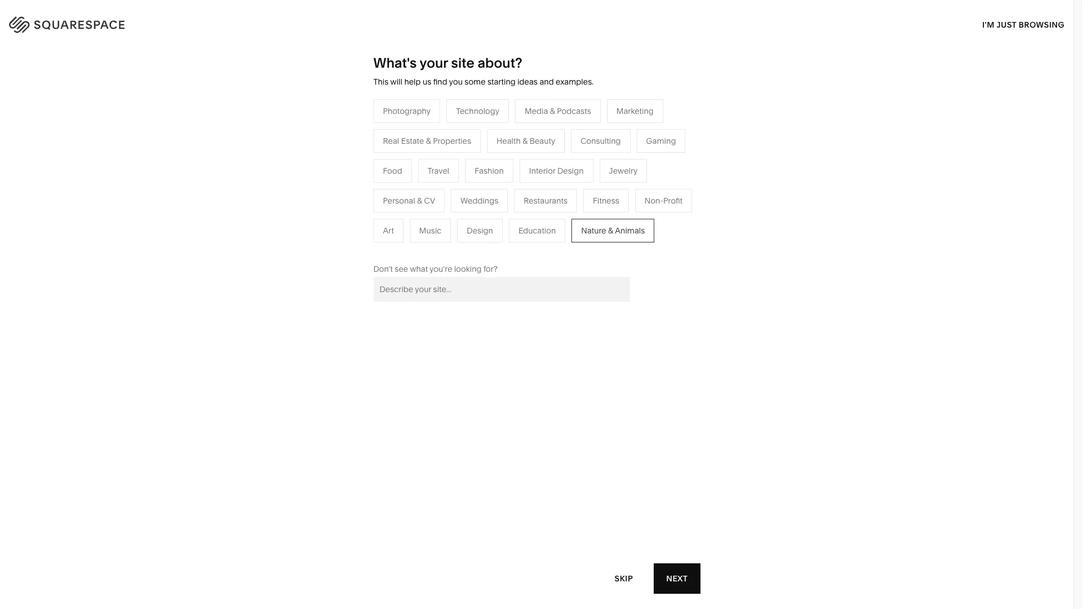 Task type: locate. For each thing, give the bounding box(es) containing it.
media & podcasts down the restaurants link
[[408, 191, 475, 201]]

0 vertical spatial non-
[[645, 196, 664, 206]]

Fitness radio
[[584, 189, 629, 213]]

1 vertical spatial design
[[467, 225, 493, 236]]

properties up looking
[[458, 241, 497, 251]]

1 horizontal spatial media
[[525, 106, 548, 116]]

1 vertical spatial nature & animals
[[582, 225, 645, 236]]

log             in link
[[1032, 17, 1060, 28]]

&
[[550, 106, 555, 116], [426, 136, 431, 146], [523, 136, 528, 146], [552, 157, 557, 167], [554, 174, 559, 184], [433, 191, 439, 201], [417, 196, 422, 206], [334, 207, 340, 218], [609, 225, 614, 236], [451, 241, 456, 251]]

weddings down events link
[[408, 224, 446, 235]]

non- down jewelry "radio"
[[645, 196, 664, 206]]

weddings
[[461, 196, 499, 206], [408, 224, 446, 235]]

1 horizontal spatial fitness
[[593, 196, 620, 206]]

podcasts down examples.
[[557, 106, 592, 116]]

non- right community
[[341, 207, 360, 218]]

media & podcasts inside option
[[525, 106, 592, 116]]

nature down 'home'
[[527, 174, 552, 184]]

real estate & properties
[[383, 136, 472, 146], [408, 241, 497, 251]]

restaurants
[[408, 174, 452, 184], [524, 196, 568, 206]]

education
[[519, 225, 556, 236]]

browsing
[[1019, 19, 1065, 30]]

animals
[[561, 174, 591, 184], [615, 225, 645, 236]]

animals down decor
[[561, 174, 591, 184]]

podcasts down the restaurants link
[[440, 191, 475, 201]]

& inside "option"
[[417, 196, 422, 206]]

Nature & Animals radio
[[572, 219, 655, 242]]

estate inside option
[[401, 136, 424, 146]]

Consulting radio
[[571, 129, 631, 153]]

Health & Beauty radio
[[487, 129, 565, 153]]

just
[[997, 19, 1017, 30]]

0 vertical spatial real estate & properties
[[383, 136, 472, 146]]

what's your site about? this will help us find you some starting ideas and examples.
[[374, 55, 594, 87]]

media up beauty
[[525, 106, 548, 116]]

nature inside radio
[[582, 225, 607, 236]]

0 horizontal spatial non-
[[341, 207, 360, 218]]

1 horizontal spatial restaurants
[[524, 196, 568, 206]]

real up the food
[[383, 136, 399, 146]]

home & decor
[[527, 157, 582, 167]]

1 vertical spatial animals
[[615, 225, 645, 236]]

0 vertical spatial media & podcasts
[[525, 106, 592, 116]]

real estate & properties link
[[408, 241, 508, 251]]

0 vertical spatial properties
[[433, 136, 472, 146]]

marketing
[[617, 106, 654, 116]]

1 horizontal spatial real
[[408, 241, 424, 251]]

restaurants inside option
[[524, 196, 568, 206]]

don't see what you're looking for?
[[374, 264, 498, 274]]

beauty
[[530, 136, 556, 146]]

fashion
[[475, 166, 504, 176]]

you
[[449, 77, 463, 87]]

1 vertical spatial weddings
[[408, 224, 446, 235]]

1 vertical spatial real estate & properties
[[408, 241, 497, 251]]

properties up travel 'option'
[[433, 136, 472, 146]]

1 vertical spatial estate
[[426, 241, 449, 251]]

i'm
[[983, 19, 995, 30]]

podcasts inside option
[[557, 106, 592, 116]]

fitness down interior
[[527, 191, 554, 201]]

events link
[[408, 207, 444, 218]]

ideas
[[518, 77, 538, 87]]

properties
[[433, 136, 472, 146], [458, 241, 497, 251]]

weddings link
[[408, 224, 457, 235]]

travel up media & podcasts link
[[428, 166, 450, 176]]

animals down fitness option
[[615, 225, 645, 236]]

0 vertical spatial media
[[525, 106, 548, 116]]

profits
[[360, 207, 383, 218]]

personal
[[383, 196, 415, 206]]

0 vertical spatial restaurants
[[408, 174, 452, 184]]

nature & animals down the home & decor link
[[527, 174, 591, 184]]

real down music
[[408, 241, 424, 251]]

1 horizontal spatial animals
[[615, 225, 645, 236]]

restaurants down nature & animals link
[[524, 196, 568, 206]]

1 vertical spatial restaurants
[[524, 196, 568, 206]]

nature
[[527, 174, 552, 184], [582, 225, 607, 236]]

nature & animals
[[527, 174, 591, 184], [582, 225, 645, 236]]

0 vertical spatial real
[[383, 136, 399, 146]]

0 horizontal spatial weddings
[[408, 224, 446, 235]]

interior
[[530, 166, 556, 176]]

restaurants down travel link
[[408, 174, 452, 184]]

travel
[[408, 157, 430, 167], [428, 166, 450, 176]]

Interior Design radio
[[520, 159, 594, 183]]

design
[[558, 166, 584, 176], [467, 225, 493, 236]]

0 horizontal spatial media & podcasts
[[408, 191, 475, 201]]

weddings up design 'radio'
[[461, 196, 499, 206]]

what's
[[374, 55, 417, 71]]

real estate & properties up travel link
[[383, 136, 472, 146]]

1 horizontal spatial weddings
[[461, 196, 499, 206]]

non-
[[645, 196, 664, 206], [341, 207, 360, 218]]

examples.
[[556, 77, 594, 87]]

estate down music
[[426, 241, 449, 251]]

cv
[[424, 196, 435, 206]]

media up events
[[408, 191, 432, 201]]

0 vertical spatial weddings
[[461, 196, 499, 206]]

& inside radio
[[523, 136, 528, 146]]

0 vertical spatial podcasts
[[557, 106, 592, 116]]

0 horizontal spatial media
[[408, 191, 432, 201]]

nature & animals inside nature & animals radio
[[582, 225, 645, 236]]

weddings inside option
[[461, 196, 499, 206]]

Food radio
[[374, 159, 412, 183]]

home
[[527, 157, 550, 167]]

0 vertical spatial nature & animals
[[527, 174, 591, 184]]

1 vertical spatial properties
[[458, 241, 497, 251]]

1 vertical spatial nature
[[582, 225, 607, 236]]

1 horizontal spatial design
[[558, 166, 584, 176]]

1 horizontal spatial non-
[[645, 196, 664, 206]]

food
[[383, 166, 403, 176]]

i'm just browsing link
[[983, 9, 1065, 40]]

0 vertical spatial estate
[[401, 136, 424, 146]]

media & podcasts
[[525, 106, 592, 116], [408, 191, 475, 201]]

0 horizontal spatial real
[[383, 136, 399, 146]]

0 horizontal spatial design
[[467, 225, 493, 236]]

nature & animals down fitness option
[[582, 225, 645, 236]]

1 horizontal spatial media & podcasts
[[525, 106, 592, 116]]

fitness
[[527, 191, 554, 201], [593, 196, 620, 206]]

media & podcasts down and
[[525, 106, 592, 116]]

looking
[[455, 264, 482, 274]]

see
[[395, 264, 408, 274]]

0 horizontal spatial animals
[[561, 174, 591, 184]]

home & decor link
[[527, 157, 593, 167]]

1 vertical spatial podcasts
[[440, 191, 475, 201]]

0 vertical spatial design
[[558, 166, 584, 176]]

0 vertical spatial nature
[[527, 174, 552, 184]]

real estate & properties up you're
[[408, 241, 497, 251]]

Marketing radio
[[607, 99, 664, 123]]

1 horizontal spatial podcasts
[[557, 106, 592, 116]]

estate up travel link
[[401, 136, 424, 146]]

estate
[[401, 136, 424, 146], [426, 241, 449, 251]]

real
[[383, 136, 399, 146], [408, 241, 424, 251]]

0 horizontal spatial estate
[[401, 136, 424, 146]]

Media & Podcasts radio
[[516, 99, 601, 123]]

0 horizontal spatial nature
[[527, 174, 552, 184]]

real estate & properties inside option
[[383, 136, 472, 146]]

0 vertical spatial animals
[[561, 174, 591, 184]]

photography
[[383, 106, 431, 116]]

us
[[423, 77, 432, 87]]

media
[[525, 106, 548, 116], [408, 191, 432, 201]]

1 horizontal spatial nature
[[582, 225, 607, 236]]

travel link
[[408, 157, 441, 167]]

podcasts
[[557, 106, 592, 116], [440, 191, 475, 201]]

degraw element
[[386, 386, 689, 609]]

nature down fitness option
[[582, 225, 607, 236]]

and
[[540, 77, 554, 87]]

1 vertical spatial real
[[408, 241, 424, 251]]

fitness up nature & animals radio
[[593, 196, 620, 206]]



Task type: describe. For each thing, give the bounding box(es) containing it.
jewelry
[[609, 166, 638, 176]]

Real Estate & Properties radio
[[374, 129, 481, 153]]

log             in
[[1032, 17, 1060, 28]]

fitness link
[[527, 191, 565, 201]]

1 vertical spatial non-
[[341, 207, 360, 218]]

Weddings radio
[[451, 189, 508, 213]]

real inside option
[[383, 136, 399, 146]]

0 horizontal spatial fitness
[[527, 191, 554, 201]]

Non-Profit radio
[[636, 189, 693, 213]]

some
[[465, 77, 486, 87]]

squarespace logo link
[[23, 14, 230, 32]]

starting
[[488, 77, 516, 87]]

community & non-profits
[[289, 207, 383, 218]]

log
[[1032, 17, 1049, 28]]

in
[[1051, 17, 1060, 28]]

community & non-profits link
[[289, 207, 395, 218]]

next
[[667, 573, 688, 583]]

nature & animals link
[[527, 174, 602, 184]]

music
[[420, 225, 442, 236]]

degraw image
[[386, 386, 689, 609]]

media & podcasts link
[[408, 191, 486, 201]]

Technology radio
[[447, 99, 509, 123]]

Gaming radio
[[637, 129, 686, 153]]

skip
[[615, 573, 634, 583]]

community
[[289, 207, 332, 218]]

Personal & CV radio
[[374, 189, 445, 213]]

travel inside 'option'
[[428, 166, 450, 176]]

interior design
[[530, 166, 584, 176]]

& inside radio
[[609, 225, 614, 236]]

0 horizontal spatial restaurants
[[408, 174, 452, 184]]

help
[[405, 77, 421, 87]]

1 vertical spatial media
[[408, 191, 432, 201]]

health & beauty
[[497, 136, 556, 146]]

i'm just browsing
[[983, 19, 1065, 30]]

events
[[408, 207, 433, 218]]

site
[[452, 55, 475, 71]]

properties inside option
[[433, 136, 472, 146]]

Jewelry radio
[[600, 159, 648, 183]]

non-profit
[[645, 196, 683, 206]]

skip button
[[603, 563, 646, 594]]

personal & cv
[[383, 196, 435, 206]]

consulting
[[581, 136, 621, 146]]

find
[[434, 77, 448, 87]]

Design radio
[[458, 219, 503, 242]]

what
[[410, 264, 428, 274]]

art
[[383, 225, 394, 236]]

restaurants link
[[408, 174, 463, 184]]

1 horizontal spatial estate
[[426, 241, 449, 251]]

squarespace logo image
[[23, 14, 148, 32]]

Photography radio
[[374, 99, 441, 123]]

Restaurants radio
[[515, 189, 578, 213]]

don't
[[374, 264, 393, 274]]

health
[[497, 136, 521, 146]]

Travel radio
[[418, 159, 459, 183]]

technology
[[456, 106, 500, 116]]

will
[[391, 77, 403, 87]]

animals inside radio
[[615, 225, 645, 236]]

about?
[[478, 55, 523, 71]]

next button
[[654, 563, 701, 594]]

profit
[[664, 196, 683, 206]]

1 vertical spatial media & podcasts
[[408, 191, 475, 201]]

non- inside option
[[645, 196, 664, 206]]

Music radio
[[410, 219, 451, 242]]

decor
[[559, 157, 582, 167]]

this
[[374, 77, 389, 87]]

Education radio
[[509, 219, 566, 242]]

Don't see what you're looking for? field
[[374, 277, 630, 302]]

your
[[420, 55, 448, 71]]

media inside option
[[525, 106, 548, 116]]

design inside interior design option
[[558, 166, 584, 176]]

travel down real estate & properties option
[[408, 157, 430, 167]]

for?
[[484, 264, 498, 274]]

fitness inside option
[[593, 196, 620, 206]]

design inside design 'radio'
[[467, 225, 493, 236]]

0 horizontal spatial podcasts
[[440, 191, 475, 201]]

you're
[[430, 264, 453, 274]]

gaming
[[647, 136, 676, 146]]

Fashion radio
[[465, 159, 514, 183]]

Art radio
[[374, 219, 404, 242]]



Task type: vqa. For each thing, say whether or not it's contained in the screenshot.
the top 'RESTAURANTS'
yes



